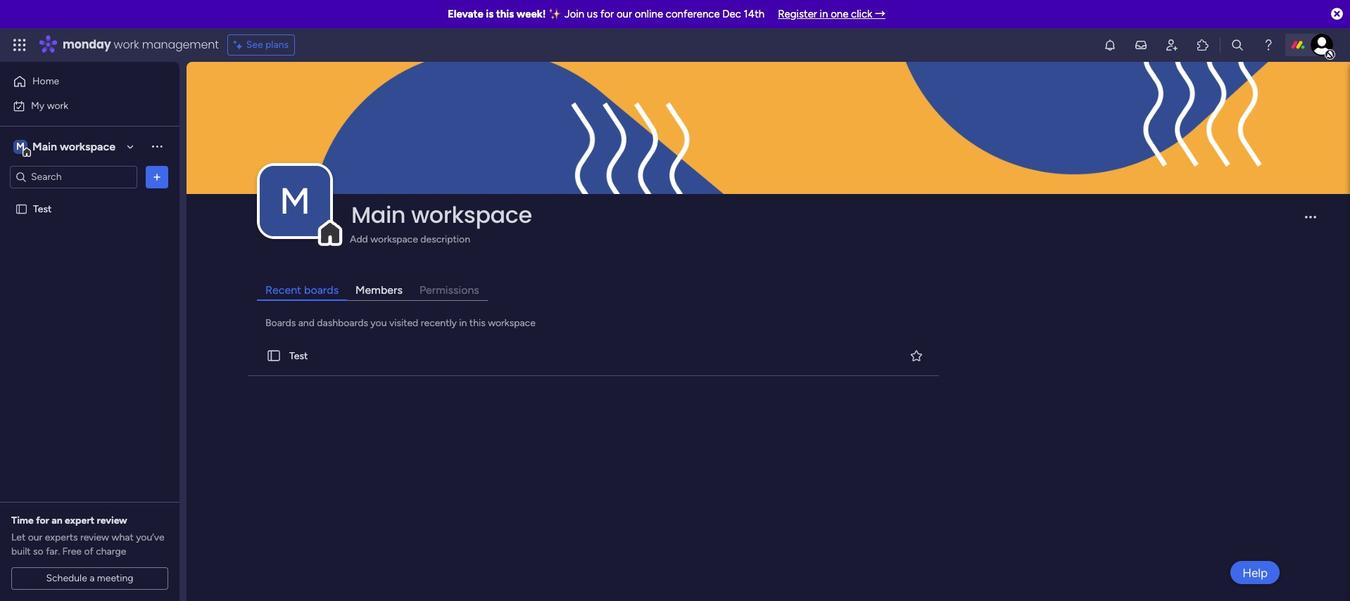 Task type: locate. For each thing, give the bounding box(es) containing it.
m
[[16, 140, 25, 152], [279, 180, 310, 223]]

what
[[112, 532, 134, 544]]

0 vertical spatial for
[[600, 8, 614, 20]]

1 horizontal spatial in
[[820, 8, 828, 20]]

public board image
[[15, 202, 28, 216], [266, 348, 282, 364]]

0 horizontal spatial this
[[469, 318, 486, 329]]

1 horizontal spatial workspace image
[[260, 166, 330, 237]]

0 horizontal spatial work
[[47, 100, 68, 112]]

1 vertical spatial work
[[47, 100, 68, 112]]

for right us
[[600, 8, 614, 20]]

elevate
[[448, 8, 483, 20]]

work inside button
[[47, 100, 68, 112]]

review up what
[[97, 515, 127, 527]]

main
[[32, 140, 57, 153], [351, 199, 406, 231]]

test down the search in workspace field
[[33, 203, 52, 215]]

this right recently
[[469, 318, 486, 329]]

workspace image inside workspace selection element
[[13, 139, 27, 155]]

for
[[600, 8, 614, 20], [36, 515, 49, 527]]

our up so
[[28, 532, 42, 544]]

0 vertical spatial main workspace
[[32, 140, 115, 153]]

help
[[1242, 566, 1268, 580]]

0 horizontal spatial m
[[16, 140, 25, 152]]

conference
[[666, 8, 720, 20]]

workspace
[[60, 140, 115, 153], [411, 199, 532, 231], [370, 234, 418, 246], [488, 318, 536, 329]]

1 vertical spatial in
[[459, 318, 467, 329]]

0 horizontal spatial main workspace
[[32, 140, 115, 153]]

0 horizontal spatial main
[[32, 140, 57, 153]]

add
[[350, 234, 368, 246]]

time for an expert review let our experts review what you've built so far. free of charge
[[11, 515, 164, 558]]

an
[[52, 515, 62, 527]]

m inside workspace selection element
[[16, 140, 25, 152]]

0 horizontal spatial workspace image
[[13, 139, 27, 155]]

1 vertical spatial our
[[28, 532, 42, 544]]

see
[[246, 39, 263, 51]]

boards
[[265, 318, 296, 329]]

schedule a meeting button
[[11, 568, 168, 591]]

1 horizontal spatial work
[[114, 37, 139, 53]]

help image
[[1261, 38, 1275, 52]]

✨
[[548, 8, 562, 20]]

is
[[486, 8, 494, 20]]

test
[[33, 203, 52, 215], [289, 350, 308, 362]]

one
[[831, 8, 848, 20]]

free
[[62, 546, 82, 558]]

option
[[0, 196, 179, 199]]

a
[[90, 573, 95, 585]]

review up of
[[80, 532, 109, 544]]

dec
[[722, 8, 741, 20]]

inbox image
[[1134, 38, 1148, 52]]

0 horizontal spatial for
[[36, 515, 49, 527]]

description
[[420, 234, 470, 246]]

1 horizontal spatial main
[[351, 199, 406, 231]]

1 vertical spatial public board image
[[266, 348, 282, 364]]

1 vertical spatial for
[[36, 515, 49, 527]]

0 horizontal spatial public board image
[[15, 202, 28, 216]]

built
[[11, 546, 31, 558]]

0 vertical spatial work
[[114, 37, 139, 53]]

m button
[[260, 166, 330, 237]]

main workspace inside workspace selection element
[[32, 140, 115, 153]]

main down my work
[[32, 140, 57, 153]]

dashboards
[[317, 318, 368, 329]]

for inside time for an expert review let our experts review what you've built so far. free of charge
[[36, 515, 49, 527]]

0 vertical spatial test
[[33, 203, 52, 215]]

for left an at bottom
[[36, 515, 49, 527]]

boards
[[304, 284, 339, 297]]

our
[[617, 8, 632, 20], [28, 532, 42, 544]]

see plans
[[246, 39, 289, 51]]

recently
[[421, 318, 457, 329]]

our left online
[[617, 8, 632, 20]]

charge
[[96, 546, 126, 558]]

brad klo image
[[1311, 34, 1333, 56]]

in
[[820, 8, 828, 20], [459, 318, 467, 329]]

register in one click →
[[778, 8, 886, 20]]

options image
[[150, 170, 164, 184]]

1 vertical spatial workspace image
[[260, 166, 330, 237]]

in right recently
[[459, 318, 467, 329]]

0 horizontal spatial in
[[459, 318, 467, 329]]

main workspace up the search in workspace field
[[32, 140, 115, 153]]

work for my
[[47, 100, 68, 112]]

let
[[11, 532, 25, 544]]

workspace image
[[13, 139, 27, 155], [260, 166, 330, 237]]

in left one
[[820, 8, 828, 20]]

1 vertical spatial m
[[279, 180, 310, 223]]

1 horizontal spatial m
[[279, 180, 310, 223]]

1 horizontal spatial main workspace
[[351, 199, 532, 231]]

meeting
[[97, 573, 133, 585]]

of
[[84, 546, 93, 558]]

1 horizontal spatial our
[[617, 8, 632, 20]]

work right my
[[47, 100, 68, 112]]

week!
[[517, 8, 546, 20]]

main workspace up description
[[351, 199, 532, 231]]

recent boards
[[265, 284, 339, 297]]

0 vertical spatial review
[[97, 515, 127, 527]]

main up "add"
[[351, 199, 406, 231]]

0 vertical spatial this
[[496, 8, 514, 20]]

recent
[[265, 284, 301, 297]]

Main workspace field
[[348, 199, 1293, 231]]

1 horizontal spatial public board image
[[266, 348, 282, 364]]

work
[[114, 37, 139, 53], [47, 100, 68, 112]]

0 vertical spatial m
[[16, 140, 25, 152]]

1 horizontal spatial test
[[289, 350, 308, 362]]

expert
[[65, 515, 94, 527]]

1 vertical spatial test
[[289, 350, 308, 362]]

work right monday
[[114, 37, 139, 53]]

0 vertical spatial main
[[32, 140, 57, 153]]

1 vertical spatial this
[[469, 318, 486, 329]]

m for bottommost the workspace image
[[279, 180, 310, 223]]

1 horizontal spatial this
[[496, 8, 514, 20]]

elevate is this week! ✨ join us for our online conference dec 14th
[[448, 8, 765, 20]]

1 vertical spatial main
[[351, 199, 406, 231]]

1 vertical spatial review
[[80, 532, 109, 544]]

workspace options image
[[150, 140, 164, 154]]

review
[[97, 515, 127, 527], [80, 532, 109, 544]]

0 vertical spatial public board image
[[15, 202, 28, 216]]

0 horizontal spatial test
[[33, 203, 52, 215]]

permissions
[[419, 284, 479, 297]]

m inside dropdown button
[[279, 180, 310, 223]]

test down the and
[[289, 350, 308, 362]]

workspace selection element
[[13, 138, 118, 157]]

so
[[33, 546, 43, 558]]

main workspace
[[32, 140, 115, 153], [351, 199, 532, 231]]

1 horizontal spatial for
[[600, 8, 614, 20]]

my work
[[31, 100, 68, 112]]

0 vertical spatial workspace image
[[13, 139, 27, 155]]

this
[[496, 8, 514, 20], [469, 318, 486, 329]]

experts
[[45, 532, 78, 544]]

0 horizontal spatial our
[[28, 532, 42, 544]]

this right is on the left
[[496, 8, 514, 20]]

1 vertical spatial main workspace
[[351, 199, 532, 231]]



Task type: vqa. For each thing, say whether or not it's contained in the screenshot.
marketing
no



Task type: describe. For each thing, give the bounding box(es) containing it.
plans
[[265, 39, 289, 51]]

v2 ellipsis image
[[1305, 216, 1316, 228]]

time
[[11, 515, 34, 527]]

you've
[[136, 532, 164, 544]]

home button
[[8, 70, 151, 93]]

my work button
[[8, 95, 151, 117]]

online
[[635, 8, 663, 20]]

schedule
[[46, 573, 87, 585]]

click
[[851, 8, 872, 20]]

main inside workspace selection element
[[32, 140, 57, 153]]

test inside "list box"
[[33, 203, 52, 215]]

management
[[142, 37, 219, 53]]

search everything image
[[1230, 38, 1244, 52]]

0 vertical spatial our
[[617, 8, 632, 20]]

you
[[370, 318, 387, 329]]

Search in workspace field
[[30, 169, 118, 185]]

add workspace description
[[350, 234, 470, 246]]

monday
[[63, 37, 111, 53]]

visited
[[389, 318, 418, 329]]

join
[[564, 8, 584, 20]]

see plans button
[[227, 34, 295, 56]]

public board image inside test "list box"
[[15, 202, 28, 216]]

register
[[778, 8, 817, 20]]

add to favorites image
[[909, 349, 923, 363]]

monday work management
[[63, 37, 219, 53]]

select product image
[[13, 38, 27, 52]]

schedule a meeting
[[46, 573, 133, 585]]

apps image
[[1196, 38, 1210, 52]]

notifications image
[[1103, 38, 1117, 52]]

test list box
[[0, 194, 179, 411]]

far.
[[46, 546, 60, 558]]

boards and dashboards you visited recently in this workspace
[[265, 318, 536, 329]]

register in one click → link
[[778, 8, 886, 20]]

members
[[356, 284, 403, 297]]

my
[[31, 100, 44, 112]]

→
[[875, 8, 886, 20]]

test link
[[245, 337, 942, 377]]

work for monday
[[114, 37, 139, 53]]

0 vertical spatial in
[[820, 8, 828, 20]]

invite members image
[[1165, 38, 1179, 52]]

home
[[32, 75, 59, 87]]

us
[[587, 8, 598, 20]]

14th
[[744, 8, 765, 20]]

m for the workspace image within workspace selection element
[[16, 140, 25, 152]]

help button
[[1231, 562, 1280, 585]]

our inside time for an expert review let our experts review what you've built so far. free of charge
[[28, 532, 42, 544]]

and
[[298, 318, 315, 329]]



